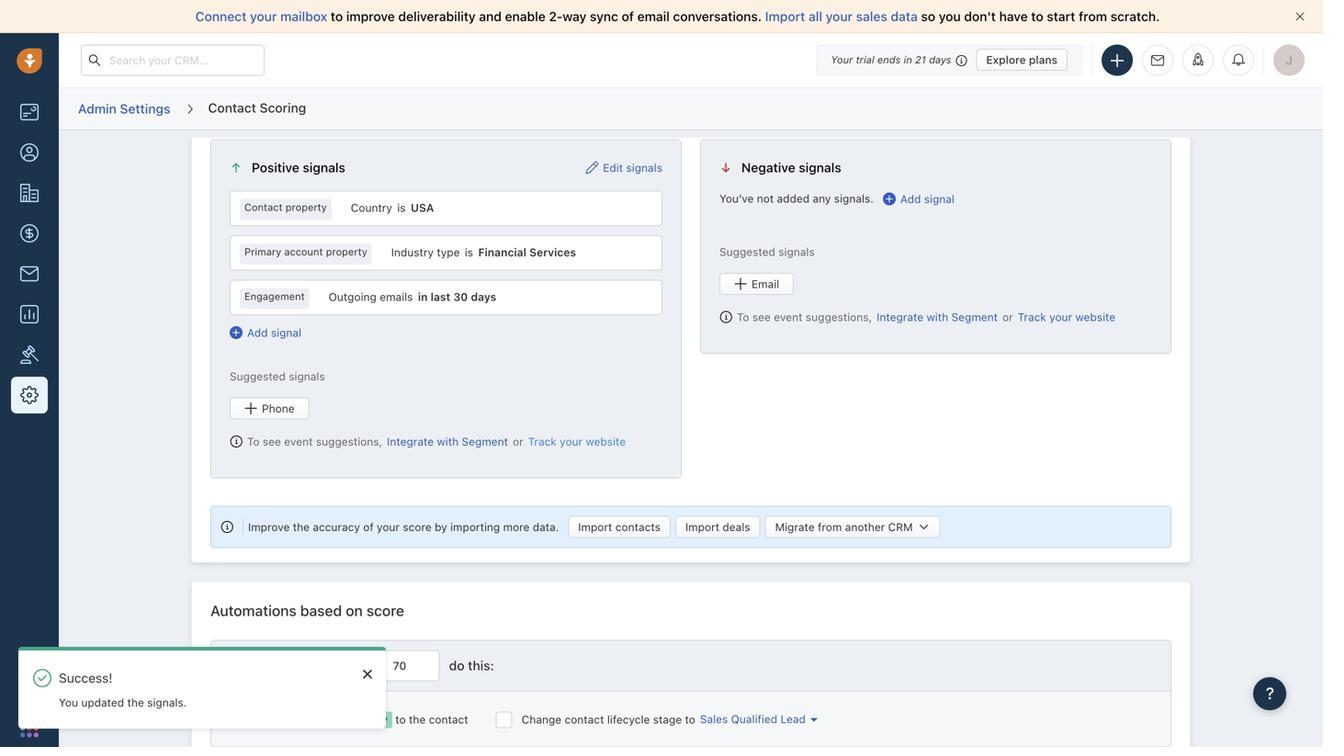 Task type: vqa. For each thing, say whether or not it's contained in the screenshot.
Segment associated with Positive signals
yes



Task type: locate. For each thing, give the bounding box(es) containing it.
2 horizontal spatial is
[[465, 246, 473, 259]]

add signal for bottom add signal link
[[247, 326, 302, 339]]

days for outgoing emails in last 30 days
[[471, 291, 497, 303]]

add right any
[[901, 193, 921, 206]]

deals
[[723, 521, 751, 533]]

migrate from another crm button
[[765, 516, 945, 538], [765, 516, 941, 538]]

from right migrate
[[818, 521, 842, 533]]

sales qualified lead button
[[696, 713, 818, 725]]

0 horizontal spatial integrate with segment link
[[387, 433, 508, 450]]

to for positive
[[247, 435, 260, 448]]

0 horizontal spatial signals.
[[147, 696, 187, 709]]

greater
[[301, 658, 345, 673]]

contact
[[429, 713, 468, 726], [565, 713, 604, 726]]

freshworks switcher image
[[20, 719, 39, 737]]

0 vertical spatial contact
[[208, 100, 256, 115]]

0 vertical spatial days
[[929, 54, 952, 66]]

0 vertical spatial property
[[286, 201, 327, 213]]

0 horizontal spatial is
[[288, 658, 298, 673]]

1 horizontal spatial track your website link
[[1018, 309, 1116, 325]]

1 horizontal spatial segment
[[952, 311, 998, 323]]

add for bottom add signal link
[[247, 326, 268, 339]]

property down the positive signals
[[286, 201, 327, 213]]

contact for contact property
[[244, 201, 283, 213]]

1 horizontal spatial suggested
[[720, 246, 776, 258]]

1 vertical spatial suggested
[[230, 370, 286, 383]]

0 vertical spatial or
[[1003, 311, 1014, 323]]

qualified
[[731, 713, 778, 725]]

1 horizontal spatial signal
[[924, 193, 955, 206]]

integrate with segment link for positive signals
[[387, 433, 508, 450]]

import contacts button
[[568, 516, 671, 538]]

0 vertical spatial suggested signals
[[720, 246, 815, 258]]

0 horizontal spatial days
[[471, 291, 497, 303]]

import inside button
[[578, 521, 613, 533]]

properties image
[[20, 346, 39, 364]]

import left deals
[[686, 521, 720, 533]]

signals right edit
[[626, 161, 663, 174]]

1 vertical spatial the
[[127, 696, 144, 709]]

signals up the 'email'
[[779, 246, 815, 258]]

with for positive signals
[[437, 435, 459, 448]]

0 vertical spatial see
[[753, 311, 771, 323]]

property right account
[[326, 246, 367, 258]]

0 vertical spatial suggestions,
[[806, 311, 872, 323]]

signals. right 'updated'
[[147, 696, 187, 709]]

suggested for negative signals
[[720, 246, 776, 258]]

import left all
[[765, 9, 806, 24]]

score right if at the bottom left
[[251, 658, 284, 673]]

import deals button
[[676, 516, 761, 538]]

segment
[[952, 311, 998, 323], [462, 435, 508, 448]]

is
[[397, 201, 406, 214], [465, 246, 473, 259], [288, 658, 298, 673]]

1 horizontal spatial suggested signals
[[720, 246, 815, 258]]

1 horizontal spatial is
[[397, 201, 406, 214]]

or
[[1003, 311, 1014, 323], [513, 435, 524, 448]]

contact
[[208, 100, 256, 115], [244, 201, 283, 213]]

is left greater
[[288, 658, 298, 673]]

None number field
[[385, 650, 440, 681]]

1 horizontal spatial suggestions,
[[806, 311, 872, 323]]

1 horizontal spatial to
[[737, 311, 750, 323]]

is left usa
[[397, 201, 406, 214]]

0 vertical spatial in
[[904, 54, 913, 66]]

0 vertical spatial integrate with segment link
[[877, 309, 998, 325]]

import left contacts
[[578, 521, 613, 533]]

in left 21
[[904, 54, 913, 66]]

1 vertical spatial contact
[[244, 201, 283, 213]]

import for import deals
[[686, 521, 720, 533]]

1 vertical spatial integrate
[[387, 435, 434, 448]]

segment for positive signals
[[462, 435, 508, 448]]

suggested up email button
[[720, 246, 776, 258]]

of right the 'accuracy'
[[363, 521, 374, 533]]

suggested signals
[[720, 246, 815, 258], [230, 370, 325, 383]]

contact property
[[244, 201, 327, 213]]

with
[[927, 311, 949, 323], [437, 435, 459, 448]]

to down phone button in the left of the page
[[247, 435, 260, 448]]

0 vertical spatial website
[[1076, 311, 1116, 323]]

from right start
[[1079, 9, 1108, 24]]

financial
[[478, 246, 527, 259]]

country
[[351, 201, 392, 214]]

0 vertical spatial add
[[901, 193, 921, 206]]

settings
[[120, 101, 170, 116]]

1 horizontal spatial website
[[1076, 311, 1116, 323]]

1 vertical spatial signal
[[271, 326, 302, 339]]

0 vertical spatial with
[[927, 311, 949, 323]]

0 vertical spatial add signal
[[901, 193, 955, 206]]

1 vertical spatial of
[[363, 521, 374, 533]]

segment for negative signals
[[952, 311, 998, 323]]

contact down positive
[[244, 201, 283, 213]]

0 horizontal spatial from
[[818, 521, 842, 533]]

so
[[921, 9, 936, 24]]

1 vertical spatial days
[[471, 291, 497, 303]]

see down phone button in the left of the page
[[263, 435, 281, 448]]

0 vertical spatial track your website link
[[1018, 309, 1116, 325]]

1 vertical spatial track
[[528, 435, 557, 448]]

in
[[904, 54, 913, 66], [418, 291, 428, 303]]

outgoing emails in last 30 days
[[329, 291, 497, 303]]

1 horizontal spatial or
[[1003, 311, 1014, 323]]

0 horizontal spatial or
[[513, 435, 524, 448]]

to down email button
[[737, 311, 750, 323]]

days
[[929, 54, 952, 66], [471, 291, 497, 303]]

1 vertical spatial is
[[465, 246, 473, 259]]

import deals
[[686, 521, 751, 533]]

signals
[[303, 160, 345, 175], [799, 160, 842, 175], [626, 161, 663, 174], [779, 246, 815, 258], [289, 370, 325, 383]]

contact down do
[[429, 713, 468, 726]]

you updated the signals.
[[59, 696, 187, 709]]

1 horizontal spatial track
[[1018, 311, 1047, 323]]

1 vertical spatial add signal
[[247, 326, 302, 339]]

import
[[765, 9, 806, 24], [578, 521, 613, 533], [686, 521, 720, 533]]

you
[[59, 696, 78, 709]]

signals.
[[834, 192, 874, 205], [147, 696, 187, 709]]

1 horizontal spatial days
[[929, 54, 952, 66]]

sync
[[590, 9, 619, 24]]

0 vertical spatial signal
[[924, 193, 955, 206]]

30
[[454, 291, 468, 303]]

last
[[431, 291, 451, 303]]

0 vertical spatial track
[[1018, 311, 1047, 323]]

suggested signals up the 'email'
[[720, 246, 815, 258]]

1 vertical spatial track your website link
[[528, 433, 626, 450]]

automations
[[210, 602, 297, 619]]

ends
[[878, 54, 901, 66]]

1 vertical spatial segment
[[462, 435, 508, 448]]

1 vertical spatial or
[[513, 435, 524, 448]]

0 horizontal spatial to
[[247, 435, 260, 448]]

add for add signal link to the top
[[901, 193, 921, 206]]

0 horizontal spatial event
[[284, 435, 313, 448]]

scoring
[[260, 100, 306, 115]]

phone image
[[20, 677, 39, 696]]

days right 30
[[471, 291, 497, 303]]

suggested
[[720, 246, 776, 258], [230, 370, 286, 383]]

suggested signals up phone
[[230, 370, 325, 383]]

your
[[250, 9, 277, 24], [826, 9, 853, 24], [1050, 311, 1073, 323], [560, 435, 583, 448], [377, 521, 400, 533]]

add signal
[[901, 193, 955, 206], [247, 326, 302, 339]]

integrate
[[877, 311, 924, 323], [387, 435, 434, 448]]

1 vertical spatial suggestions,
[[316, 435, 382, 448]]

of
[[622, 9, 634, 24], [363, 521, 374, 533]]

the right buy
[[409, 713, 426, 726]]

0 vertical spatial to
[[737, 311, 750, 323]]

score left by
[[403, 521, 432, 533]]

0 vertical spatial of
[[622, 9, 634, 24]]

1 horizontal spatial event
[[774, 311, 803, 323]]

on
[[346, 602, 363, 619]]

1 vertical spatial add
[[247, 326, 268, 339]]

admin settings
[[78, 101, 170, 116]]

days right 21
[[929, 54, 952, 66]]

scratch.
[[1111, 9, 1160, 24]]

add signal link
[[883, 191, 955, 207], [230, 325, 302, 341]]

0 horizontal spatial with
[[437, 435, 459, 448]]

industry type is financial services
[[391, 246, 576, 259]]

contacts
[[616, 521, 661, 533]]

0 vertical spatial segment
[[952, 311, 998, 323]]

1 horizontal spatial add signal
[[901, 193, 955, 206]]

suggested up phone button in the left of the page
[[230, 370, 286, 383]]

suggestions,
[[806, 311, 872, 323], [316, 435, 382, 448]]

the right improve
[[293, 521, 310, 533]]

1 horizontal spatial see
[[753, 311, 771, 323]]

1 vertical spatial to see event suggestions, integrate with segment or track your website
[[247, 435, 626, 448]]

2 vertical spatial score
[[251, 658, 284, 673]]

0 horizontal spatial track
[[528, 435, 557, 448]]

explore plans
[[987, 53, 1058, 66]]

0 horizontal spatial suggested signals
[[230, 370, 325, 383]]

1 horizontal spatial contact
[[565, 713, 604, 726]]

add signal for add signal link to the top
[[901, 193, 955, 206]]

1 horizontal spatial the
[[293, 521, 310, 533]]

suggested for positive signals
[[230, 370, 286, 383]]

0 horizontal spatial track your website link
[[528, 433, 626, 450]]

to left start
[[1032, 9, 1044, 24]]

any
[[813, 192, 831, 205]]

0 vertical spatial to see event suggestions, integrate with segment or track your website
[[737, 311, 1116, 323]]

integrate with segment link for negative signals
[[877, 309, 998, 325]]

0 vertical spatial signals.
[[834, 192, 874, 205]]

0 vertical spatial is
[[397, 201, 406, 214]]

migrate
[[775, 521, 815, 533]]

1 vertical spatial suggested signals
[[230, 370, 325, 383]]

to see event suggestions, integrate with segment or track your website
[[737, 311, 1116, 323], [247, 435, 626, 448]]

1 horizontal spatial add signal link
[[883, 191, 955, 207]]

0 horizontal spatial add
[[247, 326, 268, 339]]

signals. right any
[[834, 192, 874, 205]]

:
[[490, 658, 494, 673]]

1 vertical spatial to
[[247, 435, 260, 448]]

suggested signals for negative
[[720, 246, 815, 258]]

see for negative signals
[[753, 311, 771, 323]]

website for positive signals
[[586, 435, 626, 448]]

mailbox
[[280, 9, 327, 24]]

1 vertical spatial with
[[437, 435, 459, 448]]

0 horizontal spatial suggested
[[230, 370, 286, 383]]

0 horizontal spatial in
[[418, 291, 428, 303]]

track for negative signals
[[1018, 311, 1047, 323]]

edit
[[603, 161, 623, 174]]

1 horizontal spatial from
[[1079, 9, 1108, 24]]

0 horizontal spatial the
[[127, 696, 144, 709]]

0 horizontal spatial segment
[[462, 435, 508, 448]]

0 horizontal spatial suggestions,
[[316, 435, 382, 448]]

phone
[[262, 402, 295, 415]]

see down the 'email'
[[753, 311, 771, 323]]

improve
[[346, 9, 395, 24]]

in left last in the left top of the page
[[418, 291, 428, 303]]

with for negative signals
[[927, 311, 949, 323]]

to for negative
[[737, 311, 750, 323]]

your trial ends in 21 days
[[831, 54, 952, 66]]

event down the 'email'
[[774, 311, 803, 323]]

0 horizontal spatial to see event suggestions, integrate with segment or track your website
[[247, 435, 626, 448]]

2 horizontal spatial import
[[765, 9, 806, 24]]

add
[[901, 193, 921, 206], [247, 326, 268, 339]]

website for negative signals
[[1076, 311, 1116, 323]]

the right 'updated'
[[127, 696, 144, 709]]

event down phone
[[284, 435, 313, 448]]

0 horizontal spatial add signal link
[[230, 325, 302, 341]]

0 horizontal spatial see
[[263, 435, 281, 448]]

from
[[1079, 9, 1108, 24], [818, 521, 842, 533]]

signals right positive
[[303, 160, 345, 175]]

0 horizontal spatial website
[[586, 435, 626, 448]]

positive
[[252, 160, 299, 175]]

0 horizontal spatial contact
[[429, 713, 468, 726]]

1 horizontal spatial import
[[686, 521, 720, 533]]

you've not added any signals.
[[720, 192, 874, 205]]

contact left the scoring
[[208, 100, 256, 115]]

score
[[403, 521, 432, 533], [367, 602, 404, 619], [251, 658, 284, 673]]

is right type
[[465, 246, 473, 259]]

import inside button
[[686, 521, 720, 533]]

emails
[[380, 291, 413, 303]]

contact right change
[[565, 713, 604, 726]]

2-
[[549, 9, 563, 24]]

of right sync
[[622, 9, 634, 24]]

1 horizontal spatial integrate with segment link
[[877, 309, 998, 325]]

website
[[1076, 311, 1116, 323], [586, 435, 626, 448]]

is for industry type is financial services
[[465, 246, 473, 259]]

1 horizontal spatial to see event suggestions, integrate with segment or track your website
[[737, 311, 1116, 323]]

score right on
[[367, 602, 404, 619]]

add down engagement
[[247, 326, 268, 339]]



Task type: describe. For each thing, give the bounding box(es) containing it.
by
[[435, 521, 447, 533]]

if score is greater than
[[239, 658, 376, 673]]

see for positive signals
[[263, 435, 281, 448]]

event for negative
[[774, 311, 803, 323]]

email
[[752, 277, 780, 290]]

track your website link for positive signals
[[528, 433, 626, 450]]

close image
[[1296, 12, 1305, 21]]

account
[[284, 246, 323, 258]]

buy
[[369, 713, 388, 726]]

track for positive signals
[[528, 435, 557, 448]]

2 vertical spatial the
[[409, 713, 426, 726]]

automations based on score
[[210, 602, 404, 619]]

success!
[[59, 670, 113, 686]]

import contacts
[[578, 521, 661, 533]]

edit signals
[[603, 161, 663, 174]]

negative
[[742, 160, 796, 175]]

data
[[891, 9, 918, 24]]

trial
[[856, 54, 875, 66]]

connect your mailbox link
[[195, 9, 331, 24]]

email
[[638, 9, 670, 24]]

and
[[479, 9, 502, 24]]

change contact lifecycle stage to
[[522, 713, 696, 726]]

integrate for positive signals
[[387, 435, 434, 448]]

not
[[757, 192, 774, 205]]

improve the accuracy of your score by importing more data.
[[248, 521, 559, 533]]

more
[[503, 521, 530, 533]]

1 vertical spatial score
[[367, 602, 404, 619]]

than
[[349, 658, 376, 673]]

don't
[[965, 9, 996, 24]]

1 horizontal spatial signals.
[[834, 192, 874, 205]]

sales
[[856, 9, 888, 24]]

explore
[[987, 53, 1026, 66]]

admin
[[78, 101, 117, 116]]

lifecycle
[[607, 713, 650, 726]]

outgoing
[[329, 291, 377, 303]]

1 vertical spatial add signal link
[[230, 325, 302, 341]]

suggested signals for positive
[[230, 370, 325, 383]]

this
[[468, 658, 490, 673]]

signals up phone
[[289, 370, 325, 383]]

based
[[300, 602, 342, 619]]

to see event suggestions, integrate with segment or track your website for positive signals
[[247, 435, 626, 448]]

to see event suggestions, integrate with segment or track your website for negative signals
[[737, 311, 1116, 323]]

or for negative signals
[[1003, 311, 1014, 323]]

you
[[939, 9, 961, 24]]

2 contact from the left
[[565, 713, 604, 726]]

1 horizontal spatial of
[[622, 9, 634, 24]]

close image
[[363, 669, 372, 680]]

1 vertical spatial in
[[418, 291, 428, 303]]

phone element
[[11, 668, 48, 705]]

if
[[239, 658, 247, 673]]

is for if score is greater than
[[288, 658, 298, 673]]

likely
[[322, 713, 352, 726]]

1 vertical spatial from
[[818, 521, 842, 533]]

to right stage
[[685, 713, 696, 726]]

to left buy
[[355, 713, 366, 726]]

start
[[1047, 9, 1076, 24]]

likely to buy to the contact
[[322, 713, 468, 726]]

days for your trial ends in 21 days
[[929, 54, 952, 66]]

connect your mailbox to improve deliverability and enable 2-way sync of email conversations. import all your sales data so you don't have to start from scratch.
[[195, 9, 1160, 24]]

0 vertical spatial from
[[1079, 9, 1108, 24]]

integrate for negative signals
[[877, 311, 924, 323]]

signal for bottom add signal link
[[271, 326, 302, 339]]

do
[[449, 658, 465, 673]]

import all your sales data link
[[765, 9, 921, 24]]

0 vertical spatial add signal link
[[883, 191, 955, 207]]

have
[[1000, 9, 1028, 24]]

contact scoring
[[208, 100, 306, 115]]

added
[[777, 192, 810, 205]]

edit signals link
[[586, 160, 663, 176]]

industry
[[391, 246, 434, 259]]

0 vertical spatial score
[[403, 521, 432, 533]]

way
[[563, 9, 587, 24]]

enable
[[505, 9, 546, 24]]

engagement
[[244, 290, 305, 302]]

track your website link for negative signals
[[1018, 309, 1116, 325]]

lead
[[781, 713, 806, 725]]

all
[[809, 9, 823, 24]]

services
[[530, 246, 576, 259]]

positive signals
[[252, 160, 345, 175]]

to right "mailbox"
[[331, 9, 343, 24]]

1 horizontal spatial in
[[904, 54, 913, 66]]

admin settings link
[[77, 94, 171, 123]]

conversations.
[[673, 9, 762, 24]]

your
[[831, 54, 853, 66]]

sales qualified lead
[[700, 713, 806, 725]]

contact for contact scoring
[[208, 100, 256, 115]]

to right buy
[[396, 713, 406, 726]]

21
[[916, 54, 926, 66]]

another
[[845, 521, 885, 533]]

1 vertical spatial property
[[326, 246, 367, 258]]

type
[[437, 246, 460, 259]]

suggestions, for positive signals
[[316, 435, 382, 448]]

connect
[[195, 9, 247, 24]]

Search your CRM... text field
[[81, 45, 265, 76]]

do this :
[[449, 658, 494, 673]]

email button
[[720, 273, 794, 295]]

primary
[[244, 246, 281, 258]]

or for positive signals
[[513, 435, 524, 448]]

data.
[[533, 521, 559, 533]]

import for import contacts
[[578, 521, 613, 533]]

0 horizontal spatial of
[[363, 521, 374, 533]]

updated
[[81, 696, 124, 709]]

signal for add signal link to the top
[[924, 193, 955, 206]]

importing
[[450, 521, 500, 533]]

signals up any
[[799, 160, 842, 175]]

country is usa
[[351, 201, 434, 214]]

migrate from another crm
[[775, 521, 913, 533]]

deliverability
[[398, 9, 476, 24]]

explore plans link
[[977, 49, 1068, 71]]

1 contact from the left
[[429, 713, 468, 726]]

stage
[[653, 713, 682, 726]]

plans
[[1029, 53, 1058, 66]]

improve
[[248, 521, 290, 533]]

change
[[522, 713, 562, 726]]

event for positive
[[284, 435, 313, 448]]

suggestions, for negative signals
[[806, 311, 872, 323]]

negative signals
[[742, 160, 842, 175]]



